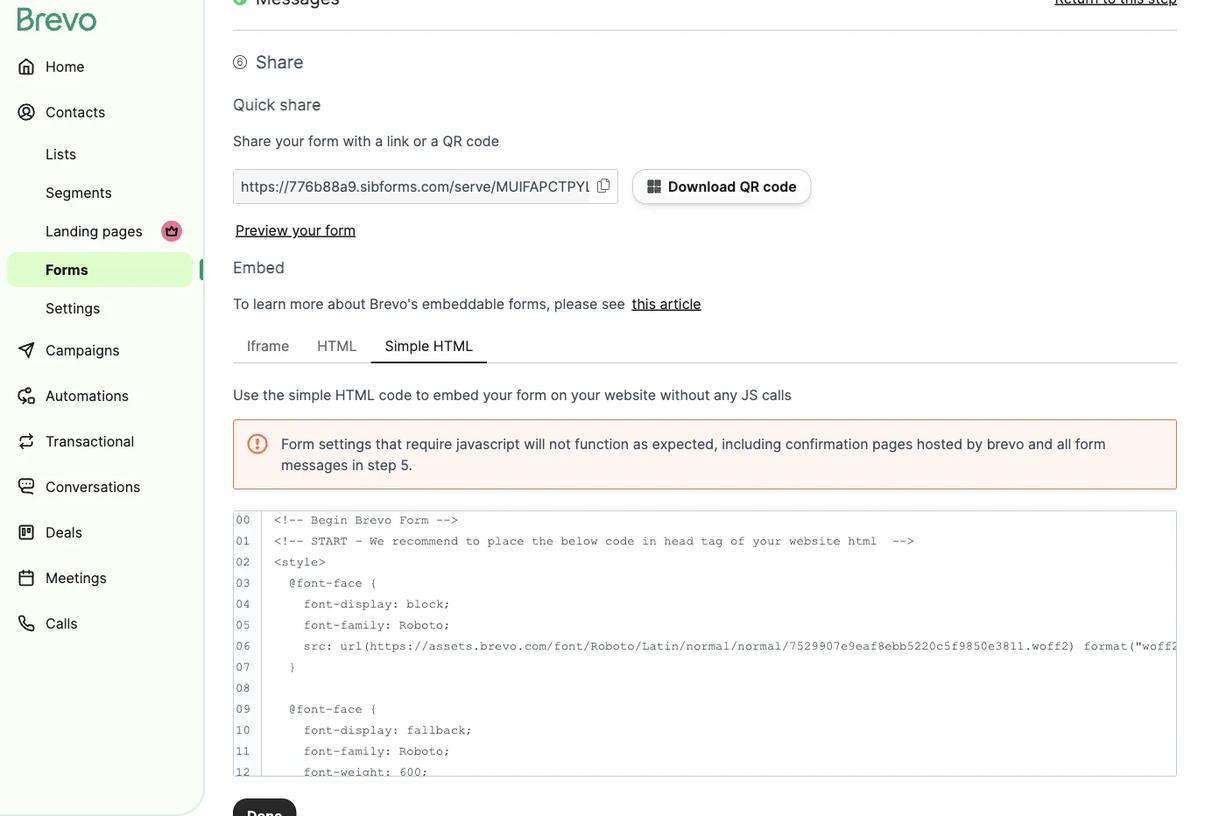 Task type: describe. For each thing, give the bounding box(es) containing it.
contacts
[[46, 103, 105, 120]]

transactional link
[[7, 421, 193, 463]]

home
[[46, 58, 85, 75]]

learn
[[253, 295, 286, 312]]

your right 'embed'
[[483, 386, 513, 404]]

please
[[555, 295, 598, 312]]

meetings link
[[7, 557, 193, 599]]

simple
[[289, 386, 331, 404]]

js
[[742, 386, 758, 404]]

download
[[669, 178, 736, 195]]

landing pages
[[46, 223, 143, 240]]

code inside download qr code button
[[763, 178, 797, 195]]

calls link
[[7, 603, 193, 645]]

pages inside landing pages link
[[102, 223, 143, 240]]

transactional
[[46, 433, 134, 450]]

step
[[368, 457, 397, 474]]

website
[[605, 386, 656, 404]]

meetings
[[46, 570, 107, 587]]

link
[[387, 132, 409, 149]]

home link
[[7, 46, 193, 88]]

javascript
[[456, 435, 520, 453]]

use the simple html code to embed your form on your website without any js calls
[[233, 386, 792, 404]]

without
[[660, 386, 710, 404]]

10
[[236, 724, 250, 737]]

html down the about
[[317, 337, 357, 354]]

00
[[236, 513, 250, 527]]

campaigns link
[[7, 329, 193, 372]]

landing
[[46, 223, 98, 240]]

share for share
[[256, 51, 304, 73]]

html link
[[303, 329, 371, 364]]

forms link
[[7, 252, 193, 287]]

any
[[714, 386, 738, 404]]

your right preview
[[292, 222, 321, 239]]

1 horizontal spatial code
[[466, 132, 499, 149]]

09
[[236, 703, 250, 716]]

lists
[[46, 145, 76, 163]]

deals link
[[7, 512, 193, 554]]

form
[[281, 435, 315, 453]]

including
[[722, 435, 782, 453]]

in
[[352, 457, 364, 474]]

01
[[236, 535, 250, 548]]

05
[[236, 619, 250, 632]]

function
[[575, 435, 629, 453]]

11
[[236, 745, 250, 758]]

confirmation
[[786, 435, 869, 453]]

not
[[549, 435, 571, 453]]

2 a from the left
[[431, 132, 439, 149]]

with
[[343, 132, 371, 149]]

form inside form settings that require javascript will not function as expected, including confirmation pages hosted by brevo and all form messages in step 5.
[[1076, 435, 1106, 453]]

calls
[[762, 386, 792, 404]]

download qr code
[[669, 178, 797, 195]]

00 01 02 03 04 05 06 07 08 09 10 11 12
[[236, 513, 250, 779]]

this
[[632, 295, 656, 312]]

simple html
[[385, 337, 473, 354]]

iframe
[[247, 337, 289, 354]]

segments link
[[7, 175, 193, 210]]

embeddable
[[422, 295, 505, 312]]

5.
[[401, 457, 413, 474]]

campaigns
[[46, 342, 120, 359]]

calls
[[46, 615, 78, 632]]

share for share your form with a link or a qr code
[[233, 132, 271, 149]]

messages
[[281, 457, 348, 474]]

settings
[[46, 300, 100, 317]]

hosted
[[917, 435, 963, 453]]

contacts link
[[7, 91, 193, 133]]

or
[[413, 132, 427, 149]]

to
[[416, 386, 429, 404]]

02
[[236, 556, 250, 569]]

form up the about
[[325, 222, 356, 239]]

about
[[328, 295, 366, 312]]

as
[[633, 435, 648, 453]]

see
[[602, 295, 626, 312]]

forms,
[[509, 295, 551, 312]]

brevo's
[[370, 295, 418, 312]]

1 a from the left
[[375, 132, 383, 149]]

segments
[[46, 184, 112, 201]]



Task type: locate. For each thing, give the bounding box(es) containing it.
07
[[236, 661, 250, 674]]

your right on at the top left of the page
[[571, 386, 601, 404]]

6
[[237, 56, 243, 68]]

share right 6
[[256, 51, 304, 73]]

1 vertical spatial share
[[233, 132, 271, 149]]

all
[[1057, 435, 1072, 453]]

code right download
[[763, 178, 797, 195]]

to learn more about brevo's embeddable forms, please see this article
[[233, 295, 702, 312]]

settings link
[[7, 291, 193, 326]]

return image
[[233, 0, 247, 5]]

share
[[256, 51, 304, 73], [233, 132, 271, 149]]

automations
[[46, 387, 129, 404]]

by
[[967, 435, 983, 453]]

simple
[[385, 337, 430, 354]]

0 horizontal spatial code
[[379, 386, 412, 404]]

article
[[660, 295, 702, 312]]

html right simple
[[335, 386, 375, 404]]

pages down segments link
[[102, 223, 143, 240]]

preview your form link
[[233, 222, 356, 239]]

a right or
[[431, 132, 439, 149]]

0 horizontal spatial pages
[[102, 223, 143, 240]]

0 vertical spatial share
[[256, 51, 304, 73]]

1 horizontal spatial pages
[[873, 435, 913, 453]]

embed
[[233, 258, 285, 277]]

0 vertical spatial pages
[[102, 223, 143, 240]]

qr inside button
[[740, 178, 760, 195]]

04
[[236, 598, 250, 611]]

preview
[[236, 222, 288, 239]]

deals
[[46, 524, 82, 541]]

1 horizontal spatial a
[[431, 132, 439, 149]]

a
[[375, 132, 383, 149], [431, 132, 439, 149]]

share your form with a link or a qr code
[[233, 132, 499, 149]]

brevo
[[987, 435, 1025, 453]]

forms
[[46, 261, 88, 278]]

2 vertical spatial code
[[379, 386, 412, 404]]

12
[[236, 766, 250, 779]]

0 vertical spatial qr
[[443, 132, 462, 149]]

share down quick
[[233, 132, 271, 149]]

and
[[1029, 435, 1053, 453]]

iframe link
[[233, 329, 303, 364]]

pages inside form settings that require javascript will not function as expected, including confirmation pages hosted by brevo and all form messages in step 5.
[[873, 435, 913, 453]]

to
[[233, 295, 249, 312]]

form settings that require javascript will not function as expected, including confirmation pages hosted by brevo and all form messages in step 5.
[[281, 435, 1106, 474]]

this article link
[[629, 295, 702, 312]]

require
[[406, 435, 452, 453]]

1 vertical spatial code
[[763, 178, 797, 195]]

simple html link
[[371, 329, 487, 364]]

code right or
[[466, 132, 499, 149]]

08
[[236, 682, 250, 695]]

0 horizontal spatial qr
[[443, 132, 462, 149]]

share
[[280, 95, 321, 114]]

will
[[524, 435, 546, 453]]

0 horizontal spatial a
[[375, 132, 383, 149]]

1 vertical spatial pages
[[873, 435, 913, 453]]

html
[[317, 337, 357, 354], [434, 337, 473, 354], [335, 386, 375, 404]]

0 vertical spatial code
[[466, 132, 499, 149]]

qr
[[443, 132, 462, 149], [740, 178, 760, 195]]

settings
[[319, 435, 372, 453]]

conversations link
[[7, 466, 193, 508]]

03
[[236, 577, 250, 590]]

html down embeddable
[[434, 337, 473, 354]]

code
[[466, 132, 499, 149], [763, 178, 797, 195], [379, 386, 412, 404]]

lists link
[[7, 137, 193, 172]]

form left on at the top left of the page
[[516, 386, 547, 404]]

left___rvooi image
[[165, 224, 179, 238]]

that
[[376, 435, 402, 453]]

1 horizontal spatial qr
[[740, 178, 760, 195]]

form left with
[[308, 132, 339, 149]]

download qr code button
[[633, 169, 812, 204]]

1 vertical spatial qr
[[740, 178, 760, 195]]

use
[[233, 386, 259, 404]]

preview your form
[[236, 222, 356, 239]]

quick share
[[233, 95, 321, 114]]

conversations
[[46, 478, 141, 496]]

automations link
[[7, 375, 193, 417]]

quick
[[233, 95, 275, 114]]

the
[[263, 386, 285, 404]]

form right all at bottom right
[[1076, 435, 1106, 453]]

None text field
[[234, 170, 590, 203]]

more
[[290, 295, 324, 312]]

pages left hosted
[[873, 435, 913, 453]]

code left to
[[379, 386, 412, 404]]

a left link
[[375, 132, 383, 149]]

qr right download
[[740, 178, 760, 195]]

on
[[551, 386, 567, 404]]

your down share
[[275, 132, 305, 149]]

2 horizontal spatial code
[[763, 178, 797, 195]]

qr right or
[[443, 132, 462, 149]]

pages
[[102, 223, 143, 240], [873, 435, 913, 453]]



Task type: vqa. For each thing, say whether or not it's contained in the screenshot.
You must choose at least one list, but you may also select multiple lists. Subscribers will be saved in these lists.
no



